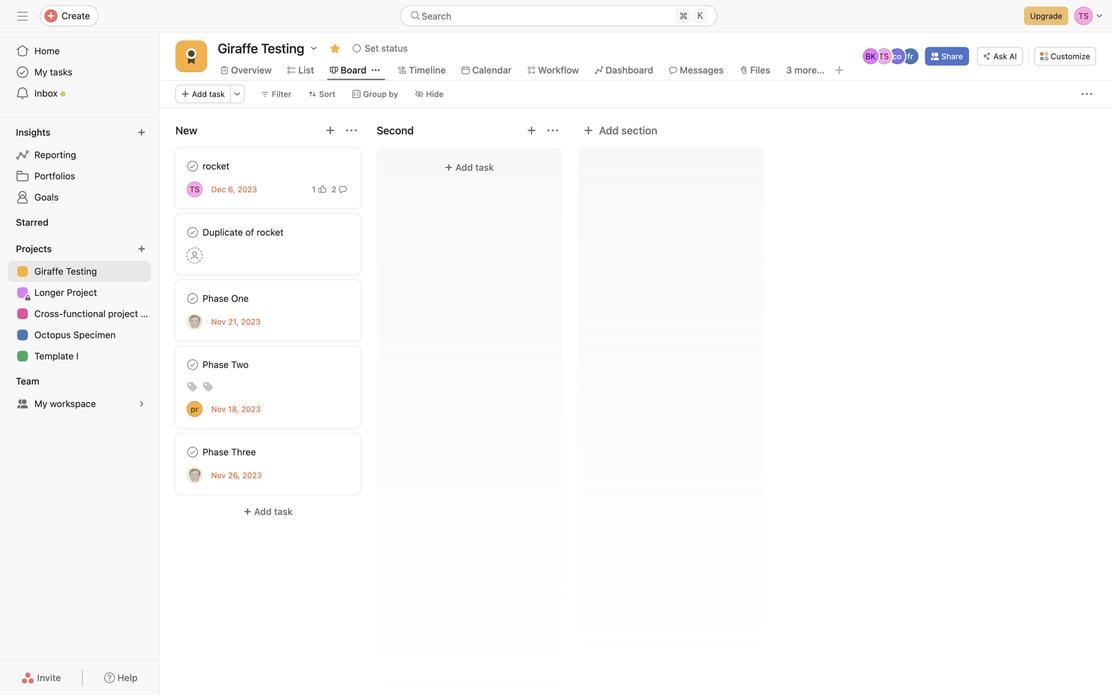 Task type: describe. For each thing, give the bounding box(es) containing it.
messages
[[680, 65, 724, 75]]

template i
[[34, 351, 79, 362]]

3 more… button
[[786, 63, 825, 77]]

giraffe testing
[[34, 266, 97, 277]]

set status button
[[347, 39, 414, 58]]

1 vertical spatial add task button
[[385, 156, 554, 179]]

ja button for phase one
[[187, 314, 203, 330]]

mark complete image for duplicate of rocket
[[185, 224, 201, 240]]

customize button
[[1034, 47, 1096, 66]]

more…
[[795, 65, 825, 75]]

files link
[[740, 63, 771, 77]]

new project or portfolio image
[[138, 245, 146, 253]]

nov for one
[[211, 317, 226, 326]]

customize
[[1051, 52, 1091, 61]]

ask ai button
[[977, 47, 1023, 66]]

invite button
[[13, 666, 70, 690]]

plan
[[141, 308, 159, 319]]

pr
[[191, 405, 199, 414]]

my workspace
[[34, 398, 96, 409]]

workspace
[[50, 398, 96, 409]]

by
[[389, 89, 398, 99]]

dec
[[211, 185, 226, 194]]

list link
[[288, 63, 314, 77]]

2023 for rocket
[[238, 185, 257, 194]]

fr
[[908, 52, 914, 61]]

portfolios
[[34, 170, 75, 181]]

specimen
[[73, 329, 116, 340]]

inbox link
[[8, 83, 151, 104]]

phase one
[[203, 293, 249, 304]]

team
[[16, 376, 39, 387]]

phase for phase three
[[203, 447, 229, 458]]

ask ai
[[994, 52, 1017, 61]]

ts inside button
[[190, 185, 200, 194]]

dashboard link
[[595, 63, 653, 77]]

group by button
[[347, 85, 404, 103]]

nov 26, 2023
[[211, 471, 262, 480]]

functional
[[63, 308, 106, 319]]

octopus specimen
[[34, 329, 116, 340]]

nov 21, 2023
[[211, 317, 261, 326]]

2 button
[[329, 183, 350, 196]]

project
[[67, 287, 97, 298]]

phase three
[[203, 447, 256, 458]]

list
[[298, 65, 314, 75]]

remove from starred image
[[330, 43, 340, 54]]

Search tasks, projects, and more text field
[[400, 5, 718, 26]]

add section
[[599, 124, 658, 137]]

2 nov from the top
[[211, 405, 226, 414]]

upgrade button
[[1024, 7, 1069, 25]]

teams element
[[0, 369, 159, 417]]

new insights image
[[138, 128, 146, 136]]

create button
[[40, 5, 99, 26]]

1
[[312, 185, 316, 194]]

2023 for phase one
[[241, 317, 261, 326]]

task for bottom add task button
[[274, 506, 293, 517]]

nov 18, 2023
[[211, 405, 261, 414]]

calendar
[[472, 65, 512, 75]]

nov 26, 2023 button
[[211, 471, 262, 480]]

2
[[332, 185, 336, 194]]

my workspace link
[[8, 393, 151, 414]]

cross-functional project plan link
[[8, 303, 159, 324]]

octopus specimen link
[[8, 324, 151, 346]]

three
[[231, 447, 256, 458]]

tab actions image
[[372, 66, 380, 74]]

hide sidebar image
[[17, 11, 28, 21]]

help button
[[96, 666, 146, 690]]

help
[[117, 672, 138, 683]]

more actions image
[[1082, 89, 1093, 99]]

ribbon image
[[183, 48, 199, 64]]

overview link
[[220, 63, 272, 77]]

workflow link
[[528, 63, 579, 77]]

co
[[893, 52, 902, 61]]

of
[[246, 227, 254, 238]]

dec 6, 2023
[[211, 185, 257, 194]]

goals link
[[8, 187, 151, 208]]

second
[[377, 124, 414, 137]]

tasks
[[50, 67, 72, 77]]

see details, my workspace image
[[138, 400, 146, 408]]

sort
[[319, 89, 335, 99]]

giraffe
[[34, 266, 63, 277]]

k
[[698, 10, 703, 21]]

duplicate
[[203, 227, 243, 238]]

add task image for second
[[526, 125, 537, 136]]

phase for phase one
[[203, 293, 229, 304]]

0 vertical spatial rocket
[[203, 161, 230, 171]]

new
[[175, 124, 197, 137]]

insights
[[16, 127, 50, 138]]

timeline
[[409, 65, 446, 75]]

add inside button
[[599, 124, 619, 137]]

3 more…
[[786, 65, 825, 75]]

mark complete checkbox for phase three
[[185, 444, 201, 460]]

task for the middle add task button
[[475, 162, 494, 173]]

share button
[[925, 47, 969, 66]]

giraffe testing button
[[213, 39, 323, 58]]

reporting
[[34, 149, 76, 160]]

reporting link
[[8, 144, 151, 166]]



Task type: vqa. For each thing, say whether or not it's contained in the screenshot.
top Add task button
yes



Task type: locate. For each thing, give the bounding box(es) containing it.
ts button
[[187, 181, 203, 197]]

2 vertical spatial add task button
[[175, 500, 361, 524]]

my inside my tasks link
[[34, 67, 47, 77]]

2 horizontal spatial task
[[475, 162, 494, 173]]

group by
[[363, 89, 398, 99]]

phase right mark complete icon
[[203, 359, 229, 370]]

phase
[[203, 293, 229, 304], [203, 359, 229, 370], [203, 447, 229, 458]]

1 ja from the top
[[190, 317, 199, 326]]

giraffe testing
[[218, 40, 304, 56]]

1 mark complete checkbox from the top
[[185, 158, 201, 174]]

invite
[[37, 672, 61, 683]]

0 horizontal spatial task
[[209, 89, 225, 99]]

2 my from the top
[[34, 398, 47, 409]]

mark complete image for phase one
[[185, 291, 201, 307]]

create
[[62, 10, 90, 21]]

2023 right 26,
[[242, 471, 262, 480]]

longer project
[[34, 287, 97, 298]]

phase left three
[[203, 447, 229, 458]]

projects button
[[13, 240, 64, 258]]

2023 right 18,
[[241, 405, 261, 414]]

1 vertical spatial ts
[[190, 185, 200, 194]]

bk
[[866, 52, 876, 61]]

26,
[[228, 471, 240, 480]]

giraffe testing link
[[8, 261, 151, 282]]

2 add task image from the left
[[526, 125, 537, 136]]

nov
[[211, 317, 226, 326], [211, 405, 226, 414], [211, 471, 226, 480]]

section
[[622, 124, 658, 137]]

1 horizontal spatial task
[[274, 506, 293, 517]]

task
[[209, 89, 225, 99], [475, 162, 494, 173], [274, 506, 293, 517]]

add task image
[[325, 125, 336, 136], [526, 125, 537, 136]]

insights element
[[0, 121, 159, 211]]

3 mark complete image from the top
[[185, 291, 201, 307]]

calendar link
[[462, 63, 512, 77]]

overview
[[231, 65, 272, 75]]

3
[[786, 65, 792, 75]]

goals
[[34, 192, 59, 203]]

my inside my workspace link
[[34, 398, 47, 409]]

phase left one
[[203, 293, 229, 304]]

1 my from the top
[[34, 67, 47, 77]]

1 vertical spatial ja
[[190, 471, 199, 480]]

project
[[108, 308, 138, 319]]

1 add task image from the left
[[325, 125, 336, 136]]

18,
[[228, 405, 239, 414]]

1 ja button from the top
[[187, 314, 203, 330]]

1 vertical spatial phase
[[203, 359, 229, 370]]

2 vertical spatial mark complete checkbox
[[185, 444, 201, 460]]

2 phase from the top
[[203, 359, 229, 370]]

None field
[[400, 5, 718, 26]]

files
[[750, 65, 771, 75]]

0 horizontal spatial add task image
[[325, 125, 336, 136]]

mark complete checkbox for phase two
[[185, 357, 201, 373]]

team button
[[13, 372, 51, 391]]

ja button left 26,
[[187, 467, 203, 483]]

Mark complete checkbox
[[185, 158, 201, 174], [185, 224, 201, 240]]

1 vertical spatial mark complete checkbox
[[185, 224, 201, 240]]

ja for phase three
[[190, 471, 199, 480]]

more section actions image for new
[[346, 125, 357, 136]]

ja button down phase one
[[187, 314, 203, 330]]

ja left 26,
[[190, 471, 199, 480]]

0 horizontal spatial ts
[[190, 185, 200, 194]]

1 phase from the top
[[203, 293, 229, 304]]

3 nov from the top
[[211, 471, 226, 480]]

testing
[[66, 266, 97, 277]]

1 horizontal spatial ts
[[879, 52, 889, 61]]

1 nov from the top
[[211, 317, 226, 326]]

mark complete image for rocket
[[185, 158, 201, 174]]

ts left dec
[[190, 185, 200, 194]]

my down team popup button
[[34, 398, 47, 409]]

mark complete checkbox left duplicate
[[185, 224, 201, 240]]

nov left 21,
[[211, 317, 226, 326]]

1 vertical spatial task
[[475, 162, 494, 173]]

3 mark complete checkbox from the top
[[185, 444, 201, 460]]

add task image down "sort"
[[325, 125, 336, 136]]

nov for three
[[211, 471, 226, 480]]

0 vertical spatial ja
[[190, 317, 199, 326]]

2 vertical spatial phase
[[203, 447, 229, 458]]

rocket up dec
[[203, 161, 230, 171]]

0 vertical spatial phase
[[203, 293, 229, 304]]

board link
[[330, 63, 367, 77]]

2 mark complete image from the top
[[185, 224, 201, 240]]

ja left 21,
[[190, 317, 199, 326]]

1 horizontal spatial rocket
[[257, 227, 284, 238]]

0 vertical spatial nov
[[211, 317, 226, 326]]

2 vertical spatial add task
[[254, 506, 293, 517]]

mark complete image for phase three
[[185, 444, 201, 460]]

add task
[[192, 89, 225, 99], [456, 162, 494, 173], [254, 506, 293, 517]]

⌘
[[680, 10, 688, 21]]

my tasks
[[34, 67, 72, 77]]

1 mark complete checkbox from the top
[[185, 291, 201, 307]]

rocket
[[203, 161, 230, 171], [257, 227, 284, 238]]

0 vertical spatial add task button
[[175, 85, 231, 103]]

timeline link
[[398, 63, 446, 77]]

2 ja from the top
[[190, 471, 199, 480]]

mark complete image left phase three
[[185, 444, 201, 460]]

1 mark complete image from the top
[[185, 158, 201, 174]]

mark complete checkbox up the ts button
[[185, 158, 201, 174]]

add section button
[[578, 119, 663, 142]]

1 vertical spatial ja button
[[187, 467, 203, 483]]

share
[[942, 52, 963, 61]]

2 horizontal spatial add task
[[456, 162, 494, 173]]

0 vertical spatial ts
[[879, 52, 889, 61]]

home link
[[8, 40, 151, 62]]

phase for phase two
[[203, 359, 229, 370]]

add task button
[[175, 85, 231, 103], [385, 156, 554, 179], [175, 500, 361, 524]]

0 horizontal spatial add task
[[192, 89, 225, 99]]

3 phase from the top
[[203, 447, 229, 458]]

ja for phase one
[[190, 317, 199, 326]]

global element
[[0, 32, 159, 112]]

mark complete checkbox for rocket
[[185, 158, 201, 174]]

my
[[34, 67, 47, 77], [34, 398, 47, 409]]

more actions image
[[233, 90, 241, 98]]

workflow
[[538, 65, 579, 75]]

mark complete image
[[185, 357, 201, 373]]

add
[[192, 89, 207, 99], [599, 124, 619, 137], [456, 162, 473, 173], [254, 506, 272, 517]]

0 vertical spatial task
[[209, 89, 225, 99]]

0 vertical spatial my
[[34, 67, 47, 77]]

more section actions image for second
[[548, 125, 558, 136]]

0 vertical spatial mark complete checkbox
[[185, 291, 201, 307]]

mark complete checkbox for duplicate of rocket
[[185, 224, 201, 240]]

hide button
[[409, 85, 450, 103]]

mark complete image up the ts button
[[185, 158, 201, 174]]

more section actions image
[[346, 125, 357, 136], [548, 125, 558, 136]]

portfolios link
[[8, 166, 151, 187]]

2 vertical spatial task
[[274, 506, 293, 517]]

1 horizontal spatial add task
[[254, 506, 293, 517]]

my for my workspace
[[34, 398, 47, 409]]

my left "tasks"
[[34, 67, 47, 77]]

2023
[[238, 185, 257, 194], [241, 317, 261, 326], [241, 405, 261, 414], [242, 471, 262, 480]]

my for my tasks
[[34, 67, 47, 77]]

1 vertical spatial mark complete checkbox
[[185, 357, 201, 373]]

0 vertical spatial add task
[[192, 89, 225, 99]]

i
[[76, 351, 79, 362]]

ai
[[1010, 52, 1017, 61]]

add task image down workflow "link"
[[526, 125, 537, 136]]

you've reached the maximum number of tabs. remove a tab to add a new one. image
[[834, 65, 845, 75]]

mark complete image left duplicate
[[185, 224, 201, 240]]

mark complete checkbox left phase three
[[185, 444, 201, 460]]

filter button
[[255, 85, 297, 103]]

1 horizontal spatial add task image
[[526, 125, 537, 136]]

messages link
[[669, 63, 724, 77]]

longer project link
[[8, 282, 151, 303]]

ja button
[[187, 314, 203, 330], [187, 467, 203, 483]]

template
[[34, 351, 74, 362]]

mark complete checkbox left phase two
[[185, 357, 201, 373]]

mark complete image left phase one
[[185, 291, 201, 307]]

mark complete checkbox left phase one
[[185, 291, 201, 307]]

set status
[[365, 43, 408, 54]]

2 vertical spatial nov
[[211, 471, 226, 480]]

ts right bk
[[879, 52, 889, 61]]

task for the topmost add task button
[[209, 89, 225, 99]]

mark complete image
[[185, 158, 201, 174], [185, 224, 201, 240], [185, 291, 201, 307], [185, 444, 201, 460]]

1 vertical spatial nov
[[211, 405, 226, 414]]

phase two
[[203, 359, 249, 370]]

longer
[[34, 287, 64, 298]]

0 horizontal spatial rocket
[[203, 161, 230, 171]]

rocket right of
[[257, 227, 284, 238]]

more section actions image down group by dropdown button
[[346, 125, 357, 136]]

2 mark complete checkbox from the top
[[185, 224, 201, 240]]

nov left 26,
[[211, 471, 226, 480]]

cross-functional project plan
[[34, 308, 159, 319]]

0 vertical spatial mark complete checkbox
[[185, 158, 201, 174]]

0 horizontal spatial more section actions image
[[346, 125, 357, 136]]

nov 18, 2023 button
[[211, 405, 261, 414]]

add task image for new
[[325, 125, 336, 136]]

Mark complete checkbox
[[185, 291, 201, 307], [185, 357, 201, 373], [185, 444, 201, 460]]

nov 21, 2023 button
[[211, 317, 261, 326]]

1 vertical spatial rocket
[[257, 227, 284, 238]]

projects element
[[0, 237, 159, 369]]

inbox
[[34, 88, 58, 99]]

filter
[[272, 89, 291, 99]]

dec 6, 2023 button
[[211, 185, 257, 194]]

more section actions image down workflow "link"
[[548, 125, 558, 136]]

2 mark complete checkbox from the top
[[185, 357, 201, 373]]

starred
[[16, 217, 49, 228]]

1 horizontal spatial more section actions image
[[548, 125, 558, 136]]

1 button
[[309, 183, 329, 196]]

21,
[[228, 317, 239, 326]]

board
[[341, 65, 367, 75]]

2 ja button from the top
[[187, 467, 203, 483]]

1 more section actions image from the left
[[346, 125, 357, 136]]

2023 right 21,
[[241, 317, 261, 326]]

template i link
[[8, 346, 151, 367]]

6,
[[228, 185, 235, 194]]

2023 right 6,
[[238, 185, 257, 194]]

1 vertical spatial add task
[[456, 162, 494, 173]]

nov left 18,
[[211, 405, 226, 414]]

dashboard
[[606, 65, 653, 75]]

2023 for phase three
[[242, 471, 262, 480]]

1 vertical spatial my
[[34, 398, 47, 409]]

0 vertical spatial ja button
[[187, 314, 203, 330]]

2 more section actions image from the left
[[548, 125, 558, 136]]

pr button
[[187, 401, 203, 417]]

mark complete checkbox for phase one
[[185, 291, 201, 307]]

4 mark complete image from the top
[[185, 444, 201, 460]]

upgrade
[[1030, 11, 1063, 21]]

ja button for phase three
[[187, 467, 203, 483]]



